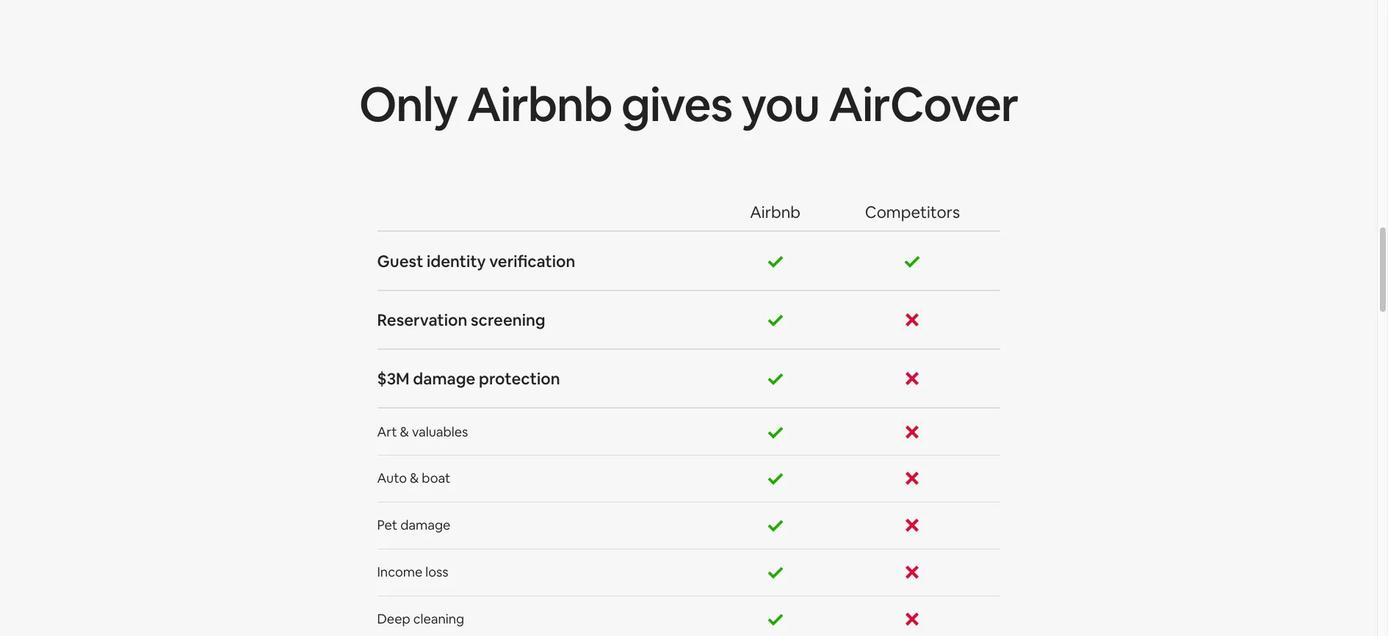 Task type: describe. For each thing, give the bounding box(es) containing it.
reservation screening
[[377, 310, 545, 331]]

income loss
[[377, 564, 448, 581]]

included image for reservation screening
[[766, 312, 784, 329]]

reservation
[[377, 310, 467, 331]]

not included image for protection
[[904, 370, 921, 388]]

not included image for deep cleaning
[[904, 611, 921, 629]]

auto
[[377, 470, 407, 487]]

boat
[[422, 470, 450, 487]]

$3m damage protection
[[377, 369, 560, 389]]

valuables
[[412, 423, 468, 440]]

verification
[[489, 251, 575, 272]]

income
[[377, 564, 422, 581]]

not included image for boat
[[904, 470, 921, 488]]

gives
[[621, 74, 732, 135]]

included image for auto & boat
[[766, 470, 784, 488]]

included image for art & valuables
[[766, 423, 784, 441]]

art
[[377, 423, 397, 440]]

deep
[[377, 611, 410, 628]]

not included image for reservation screening
[[904, 312, 921, 329]]

& for auto
[[410, 470, 419, 487]]

identity
[[427, 251, 486, 272]]

guest identity verification
[[377, 251, 575, 272]]

0 horizontal spatial airbnb
[[467, 74, 612, 135]]



Task type: locate. For each thing, give the bounding box(es) containing it.
airbnb
[[467, 74, 612, 135], [750, 202, 800, 223]]

damage for pet
[[400, 517, 450, 534]]

0 vertical spatial not included image
[[904, 370, 921, 388]]

cleaning
[[413, 611, 464, 628]]

included image
[[766, 252, 784, 270], [904, 252, 921, 270], [766, 423, 784, 441], [766, 517, 784, 535]]

damage right $3m
[[413, 369, 475, 389]]

2 not included image from the top
[[904, 423, 921, 441]]

1 horizontal spatial airbnb
[[750, 202, 800, 223]]

4 included image from the top
[[766, 564, 784, 582]]

not included image for pet damage
[[904, 517, 921, 535]]

you aircover
[[741, 74, 1018, 135]]

2 vertical spatial not included image
[[904, 564, 921, 582]]

only airbnb gives you aircover
[[359, 74, 1018, 135]]

$3m
[[377, 369, 410, 389]]

1 horizontal spatial &
[[410, 470, 419, 487]]

included image for pet damage
[[766, 517, 784, 535]]

0 vertical spatial airbnb
[[467, 74, 612, 135]]

4 not included image from the top
[[904, 611, 921, 629]]

included image for income loss
[[766, 564, 784, 582]]

included image for guest identity verification
[[766, 252, 784, 270]]

deep cleaning
[[377, 611, 464, 628]]

3 not included image from the top
[[904, 564, 921, 582]]

1 vertical spatial airbnb
[[750, 202, 800, 223]]

1 not included image from the top
[[904, 312, 921, 329]]

& left boat
[[410, 470, 419, 487]]

5 included image from the top
[[766, 611, 784, 629]]

1 vertical spatial damage
[[400, 517, 450, 534]]

included image
[[766, 312, 784, 329], [766, 370, 784, 388], [766, 470, 784, 488], [766, 564, 784, 582], [766, 611, 784, 629]]

& right art
[[400, 423, 409, 440]]

damage right pet
[[400, 517, 450, 534]]

0 vertical spatial &
[[400, 423, 409, 440]]

0 horizontal spatial &
[[400, 423, 409, 440]]

1 not included image from the top
[[904, 370, 921, 388]]

only
[[359, 74, 458, 135]]

included image for $3m damage protection
[[766, 370, 784, 388]]

pet damage
[[377, 517, 450, 534]]

3 included image from the top
[[766, 470, 784, 488]]

2 included image from the top
[[766, 370, 784, 388]]

1 included image from the top
[[766, 312, 784, 329]]

included image for deep cleaning
[[766, 611, 784, 629]]

3 not included image from the top
[[904, 517, 921, 535]]

protection
[[479, 369, 560, 389]]

competitors
[[865, 202, 960, 223]]

not included image
[[904, 312, 921, 329], [904, 423, 921, 441], [904, 517, 921, 535], [904, 611, 921, 629]]

art & valuables
[[377, 423, 468, 440]]

0 vertical spatial damage
[[413, 369, 475, 389]]

guest
[[377, 251, 423, 272]]

not included image for art & valuables
[[904, 423, 921, 441]]

pet
[[377, 517, 397, 534]]

screening
[[471, 310, 545, 331]]

not included image
[[904, 370, 921, 388], [904, 470, 921, 488], [904, 564, 921, 582]]

&
[[400, 423, 409, 440], [410, 470, 419, 487]]

damage
[[413, 369, 475, 389], [400, 517, 450, 534]]

1 vertical spatial not included image
[[904, 470, 921, 488]]

& for art
[[400, 423, 409, 440]]

damage for $3m
[[413, 369, 475, 389]]

auto & boat
[[377, 470, 450, 487]]

2 not included image from the top
[[904, 470, 921, 488]]

1 vertical spatial &
[[410, 470, 419, 487]]

loss
[[425, 564, 448, 581]]



Task type: vqa. For each thing, say whether or not it's contained in the screenshot.
Pet damage
yes



